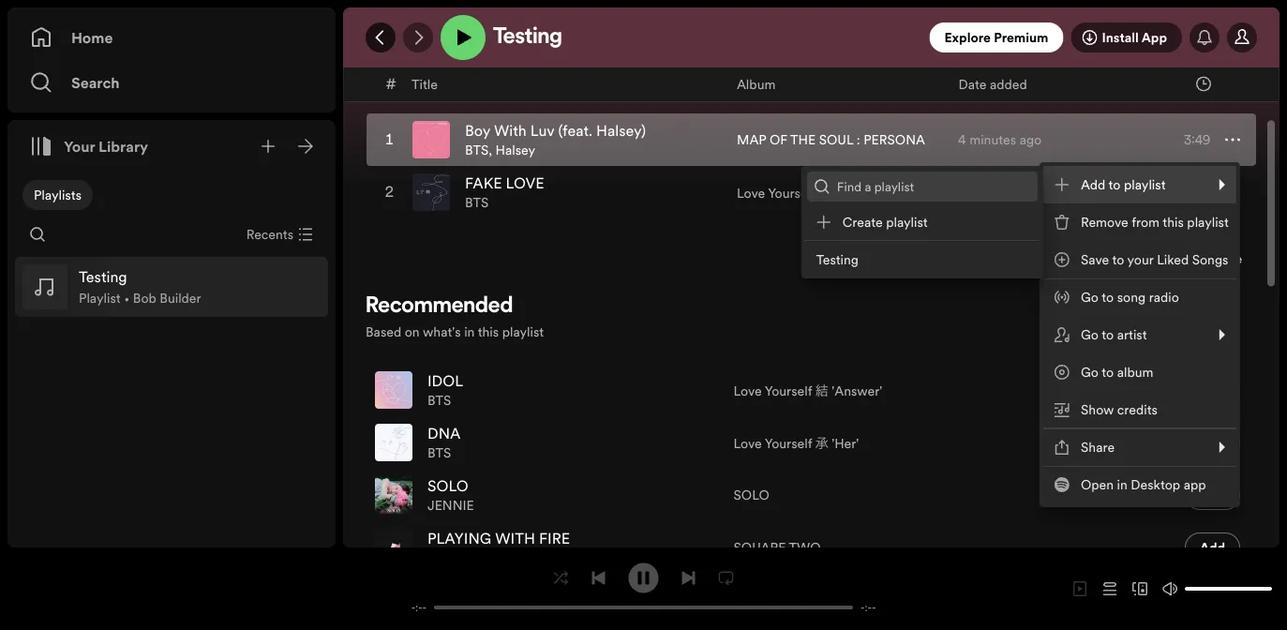 Task type: describe. For each thing, give the bounding box(es) containing it.
yourself inside testing grid
[[768, 184, 816, 202]]

builder
[[160, 289, 201, 307]]

dna link
[[428, 423, 461, 444]]

:
[[857, 131, 861, 149]]

2 -:-- from the left
[[861, 601, 876, 615]]

'tear'
[[835, 184, 866, 202]]

explore premium button
[[930, 23, 1064, 53]]

to for your
[[1113, 251, 1125, 269]]

install app link
[[1071, 23, 1183, 53]]

boy with luv (feat. halsey) cell
[[413, 114, 654, 165]]

testing grid
[[344, 63, 1279, 219]]

install
[[1102, 29, 1139, 46]]

to for artist
[[1102, 326, 1114, 344]]

,
[[489, 141, 492, 159]]

minutes for fake love
[[970, 183, 1017, 201]]

this inside "remove from this playlist" button
[[1163, 213, 1184, 231]]

show
[[1081, 401, 1114, 419]]

add for add
[[1200, 539, 1226, 557]]

square two
[[734, 539, 821, 557]]

your library button
[[23, 128, 156, 165]]

share button
[[1044, 429, 1237, 466]]

add to playlist button
[[1044, 166, 1237, 203]]

dna cell
[[375, 417, 468, 468]]

4 for fake love
[[958, 183, 967, 201]]

ago for boy with luv (feat. halsey)
[[1020, 131, 1042, 149]]

list item inside main element
[[15, 257, 328, 317]]

search in your library image
[[30, 227, 45, 242]]

album
[[1117, 363, 1154, 381]]

search
[[71, 72, 120, 93]]

idol cell
[[375, 365, 471, 415]]

save to your liked songs
[[1081, 251, 1229, 269]]

playlist inside the recommended based on what's in this playlist
[[502, 323, 544, 340]]

love yourself 轉 'tear' link
[[737, 182, 866, 202]]

testing button
[[805, 241, 1040, 279]]

fake love link
[[465, 173, 544, 194]]

playlist
[[79, 289, 121, 307]]

your
[[1128, 251, 1154, 269]]

halsey link
[[496, 141, 535, 159]]

based
[[366, 323, 402, 340]]

open in desktop app
[[1081, 476, 1207, 494]]

# column header
[[386, 68, 397, 100]]

home link
[[30, 19, 313, 56]]

•
[[124, 289, 130, 307]]

cell for idol
[[1185, 365, 1241, 415]]

this inside the recommended based on what's in this playlist
[[478, 323, 499, 340]]

two
[[789, 539, 821, 557]]

dna
[[428, 423, 461, 444]]

go to album link
[[1044, 354, 1237, 391]]

承
[[816, 434, 829, 452]]

pause image
[[636, 571, 651, 586]]

liked
[[1157, 251, 1189, 269]]

square two link
[[734, 539, 821, 557]]

minutes for boy with luv (feat. halsey)
[[970, 131, 1017, 149]]

duration image
[[1197, 76, 1212, 91]]

go for go to album
[[1081, 363, 1099, 381]]

ago for fake love
[[1020, 183, 1042, 201]]

find
[[1181, 249, 1208, 267]]

open
[[1081, 476, 1114, 494]]

boy with luv (feat. halsey) row
[[367, 113, 1257, 166]]

playlist down find a playlist 'search box'
[[886, 213, 928, 231]]

4 minutes ago for fake love
[[958, 183, 1042, 201]]

persona
[[864, 131, 926, 149]]

remove
[[1081, 213, 1129, 231]]

Find a playlist field
[[807, 172, 1038, 202]]

create
[[843, 213, 883, 231]]

what's new image
[[1198, 30, 1213, 45]]

songs
[[1193, 251, 1229, 269]]

find more
[[1181, 249, 1243, 267]]

radio
[[1149, 288, 1180, 306]]

on
[[405, 323, 420, 340]]

Disable repeat checkbox
[[711, 563, 741, 593]]

the
[[791, 131, 816, 149]]

go to artist
[[1081, 326, 1147, 344]]

go for go to song radio
[[1081, 288, 1099, 306]]

desktop
[[1131, 476, 1181, 494]]

with
[[494, 120, 527, 141]]

bts inside dna bts
[[428, 444, 451, 462]]

map
[[737, 131, 767, 149]]

add to playlist
[[1081, 176, 1166, 194]]

show credits button
[[1044, 391, 1237, 429]]

bts inside 'fake love bts'
[[465, 194, 489, 211]]

solo cell
[[375, 470, 482, 520]]

playing with fire
[[428, 528, 570, 549]]

album
[[737, 75, 776, 93]]

go to song radio
[[1081, 288, 1180, 306]]

2 - from the left
[[423, 601, 427, 615]]

dna bts
[[428, 423, 461, 462]]

4 for boy with luv (feat. halsey)
[[958, 131, 967, 149]]

playlist inside dropdown button
[[1124, 176, 1166, 194]]

volume high image
[[1163, 581, 1178, 596]]

recommended based on what's in this playlist
[[366, 295, 544, 340]]

what's
[[423, 323, 461, 340]]

Recents, List view field
[[231, 219, 324, 249]]

go for go to artist
[[1081, 326, 1099, 344]]

to for song
[[1102, 288, 1114, 306]]

bts link up 'fake'
[[465, 141, 489, 159]]

4 - from the left
[[872, 601, 876, 615]]

with
[[495, 528, 535, 549]]

bts link for dna
[[428, 444, 451, 462]]

to for album
[[1102, 363, 1114, 381]]

cell for solo
[[1185, 470, 1241, 520]]

solo for solo jennie
[[428, 476, 469, 497]]

fake love cell
[[413, 167, 552, 218]]

none search field find a playlist
[[807, 172, 1038, 202]]

jennie
[[428, 497, 474, 514]]

1 :- from the left
[[416, 601, 423, 615]]

boy
[[465, 120, 490, 141]]

'her'
[[832, 434, 859, 452]]

date
[[959, 75, 987, 93]]

your library
[[64, 136, 148, 157]]

square
[[734, 539, 786, 557]]

group inside main element
[[15, 257, 328, 317]]

map of the soul : persona link
[[737, 131, 926, 149]]

fire
[[539, 528, 570, 549]]

love
[[506, 173, 544, 194]]

connect to a device image
[[1133, 581, 1148, 596]]



Task type: locate. For each thing, give the bounding box(es) containing it.
find more button
[[1181, 249, 1243, 267]]

0 vertical spatial yourself
[[768, 184, 816, 202]]

playlist right what's
[[502, 323, 544, 340]]

bts
[[465, 141, 489, 159], [465, 194, 489, 211], [428, 392, 451, 409], [428, 444, 451, 462]]

fake love bts
[[465, 173, 544, 211]]

love up love yourself 承 'her' link in the right of the page
[[734, 382, 762, 399]]

testing
[[493, 26, 562, 49], [817, 251, 859, 269]]

0 horizontal spatial :-
[[416, 601, 423, 615]]

next image
[[681, 571, 696, 586]]

solo link
[[428, 476, 469, 497], [734, 486, 770, 504]]

artist
[[1117, 326, 1147, 344]]

idol link
[[428, 371, 463, 392]]

love yourself 承 'her'
[[734, 434, 859, 452]]

1 horizontal spatial this
[[1163, 213, 1184, 231]]

explore premium
[[945, 29, 1049, 46]]

1 vertical spatial cell
[[1185, 417, 1241, 468]]

recommended
[[366, 295, 513, 318]]

3 - from the left
[[861, 601, 865, 615]]

love yourself 承 'her' link
[[734, 433, 859, 452]]

cell up app
[[1185, 417, 1241, 468]]

0 horizontal spatial solo
[[428, 476, 469, 497]]

1 4 from the top
[[958, 131, 967, 149]]

player controls element
[[389, 563, 898, 615]]

of
[[770, 131, 788, 149]]

menu containing add to playlist
[[802, 162, 1241, 507]]

halsey
[[496, 141, 535, 159]]

1 4 minutes ago from the top
[[958, 131, 1042, 149]]

0 horizontal spatial none search field
[[23, 219, 53, 249]]

#
[[386, 74, 397, 94]]

cell for dna
[[1185, 417, 1241, 468]]

in right what's
[[464, 323, 475, 340]]

0 vertical spatial 4 minutes ago
[[958, 131, 1042, 149]]

1 go from the top
[[1081, 288, 1099, 306]]

from
[[1132, 213, 1160, 231]]

1 horizontal spatial solo
[[734, 486, 770, 504]]

playlist up find more "button"
[[1188, 213, 1229, 231]]

testing inside top bar and user menu element
[[493, 26, 562, 49]]

main element
[[8, 8, 336, 548]]

to up "remove" at the top of the page
[[1109, 176, 1121, 194]]

to left album
[[1102, 363, 1114, 381]]

solo
[[428, 476, 469, 497], [734, 486, 770, 504]]

in
[[464, 323, 475, 340], [1117, 476, 1128, 494]]

go back image
[[373, 30, 388, 45]]

none search field inside main element
[[23, 219, 53, 249]]

boy with luv (feat. halsey) bts , halsey
[[465, 120, 646, 159]]

jennie link
[[428, 497, 474, 514]]

1 horizontal spatial :-
[[865, 601, 872, 615]]

4 minutes ago up create playlist button
[[958, 183, 1042, 201]]

idol bts
[[428, 371, 463, 409]]

previous image
[[591, 571, 606, 586]]

0 vertical spatial add
[[1081, 176, 1106, 194]]

top bar and user menu element
[[343, 8, 1280, 68]]

yourself
[[768, 184, 816, 202], [765, 382, 812, 399], [765, 434, 812, 452]]

1 - from the left
[[411, 601, 416, 615]]

fake
[[465, 173, 502, 194]]

go to artist button
[[1044, 316, 1237, 354]]

to left your
[[1113, 251, 1125, 269]]

none search field "search in your library"
[[23, 219, 53, 249]]

yourself for idol
[[765, 382, 812, 399]]

save
[[1081, 251, 1110, 269]]

to left artist
[[1102, 326, 1114, 344]]

love yourself 結 'answer'
[[734, 382, 883, 399]]

yourself left 轉
[[768, 184, 816, 202]]

group
[[15, 257, 328, 317]]

app
[[1184, 476, 1207, 494]]

remove from this playlist
[[1081, 213, 1229, 231]]

solo link down dna bts
[[428, 476, 469, 497]]

to
[[1109, 176, 1121, 194], [1113, 251, 1125, 269], [1102, 288, 1114, 306], [1102, 326, 1114, 344], [1102, 363, 1114, 381]]

1 vertical spatial 4 minutes ago
[[958, 183, 1042, 201]]

halsey)
[[596, 120, 646, 141]]

1 vertical spatial add
[[1200, 539, 1226, 557]]

none search field down the playlists checkbox
[[23, 219, 53, 249]]

list item
[[15, 257, 328, 317]]

this
[[1163, 213, 1184, 231], [478, 323, 499, 340]]

3:49 cell
[[1137, 114, 1241, 165]]

list item containing playlist
[[15, 257, 328, 317]]

playlist
[[1124, 176, 1166, 194], [886, 213, 928, 231], [1188, 213, 1229, 231], [502, 323, 544, 340]]

bts inside boy with luv (feat. halsey) bts , halsey
[[465, 141, 489, 159]]

playlists
[[34, 186, 82, 204]]

love for idol
[[734, 382, 762, 399]]

love down map
[[737, 184, 765, 202]]

boy with luv (feat. halsey) link
[[465, 120, 646, 141]]

go down the save
[[1081, 288, 1099, 306]]

0 vertical spatial testing
[[493, 26, 562, 49]]

menu
[[802, 162, 1241, 507]]

more
[[1211, 249, 1243, 267]]

yourself for dna
[[765, 434, 812, 452]]

minutes up create playlist button
[[970, 183, 1017, 201]]

soul
[[819, 131, 854, 149]]

2 4 minutes ago from the top
[[958, 183, 1042, 201]]

0 horizontal spatial in
[[464, 323, 475, 340]]

0 vertical spatial ago
[[1020, 131, 1042, 149]]

create playlist
[[843, 213, 928, 231]]

bts link inside dna cell
[[428, 444, 451, 462]]

2 vertical spatial cell
[[1185, 470, 1241, 520]]

add inside dropdown button
[[1081, 176, 1106, 194]]

0 vertical spatial minutes
[[970, 131, 1017, 149]]

yourself left 承
[[765, 434, 812, 452]]

1 horizontal spatial testing
[[817, 251, 859, 269]]

0 vertical spatial this
[[1163, 213, 1184, 231]]

4 up create playlist button
[[958, 183, 967, 201]]

bts up solo cell
[[428, 444, 451, 462]]

playlist up from on the top right
[[1124, 176, 1166, 194]]

yourself left 結
[[765, 382, 812, 399]]

0 vertical spatial go
[[1081, 288, 1099, 306]]

this right what's
[[478, 323, 499, 340]]

2 vertical spatial go
[[1081, 363, 1099, 381]]

1 vertical spatial in
[[1117, 476, 1128, 494]]

bts left the love
[[465, 194, 489, 211]]

1 horizontal spatial none search field
[[807, 172, 1038, 202]]

duration element
[[1197, 76, 1212, 91]]

ago inside boy with luv (feat. halsey) row
[[1020, 131, 1042, 149]]

love left 承
[[734, 434, 762, 452]]

library
[[99, 136, 148, 157]]

disable repeat image
[[719, 571, 734, 586]]

to for playlist
[[1109, 176, 1121, 194]]

credits
[[1118, 401, 1158, 419]]

1 vertical spatial minutes
[[970, 183, 1017, 201]]

4 minutes ago for boy with luv (feat. halsey)
[[958, 131, 1042, 149]]

-:--
[[411, 601, 427, 615], [861, 601, 876, 615]]

0 horizontal spatial solo link
[[428, 476, 469, 497]]

1 horizontal spatial in
[[1117, 476, 1128, 494]]

recents
[[246, 226, 294, 243]]

go up show
[[1081, 363, 1099, 381]]

4 minutes ago inside boy with luv (feat. halsey) row
[[958, 131, 1042, 149]]

solo link up square
[[734, 486, 770, 504]]

1 ago from the top
[[1020, 131, 1042, 149]]

1 vertical spatial yourself
[[765, 382, 812, 399]]

2 4 from the top
[[958, 183, 967, 201]]

premium
[[994, 29, 1049, 46]]

go left artist
[[1081, 326, 1099, 344]]

none search field up create playlist button
[[807, 172, 1038, 202]]

love inside testing grid
[[737, 184, 765, 202]]

1 -:-- from the left
[[411, 601, 427, 615]]

bts up 'fake'
[[465, 141, 489, 159]]

結
[[816, 382, 829, 399]]

0 vertical spatial in
[[464, 323, 475, 340]]

create playlist button
[[805, 203, 1040, 241]]

add up "remove" at the top of the page
[[1081, 176, 1106, 194]]

1 horizontal spatial add
[[1200, 539, 1226, 557]]

2 ago from the top
[[1020, 183, 1042, 201]]

ago
[[1020, 131, 1042, 149], [1020, 183, 1042, 201]]

bts link for idol
[[428, 392, 451, 409]]

minutes inside boy with luv (feat. halsey) row
[[970, 131, 1017, 149]]

love for dna
[[734, 434, 762, 452]]

this right from on the top right
[[1163, 213, 1184, 231]]

cell right credits
[[1185, 365, 1241, 415]]

1 vertical spatial love
[[734, 382, 762, 399]]

explore
[[945, 29, 991, 46]]

solo inside solo jennie
[[428, 476, 469, 497]]

open in desktop app button
[[1044, 466, 1237, 504]]

2 :- from the left
[[865, 601, 872, 615]]

ago down added
[[1020, 131, 1042, 149]]

add down app
[[1200, 539, 1226, 557]]

0 vertical spatial love
[[737, 184, 765, 202]]

4 inside boy with luv (feat. halsey) row
[[958, 131, 967, 149]]

your
[[64, 136, 95, 157]]

in right open
[[1117, 476, 1128, 494]]

bts up dna
[[428, 392, 451, 409]]

added
[[990, 75, 1027, 93]]

to inside dropdown button
[[1109, 176, 1121, 194]]

show credits
[[1081, 401, 1158, 419]]

in inside the recommended based on what's in this playlist
[[464, 323, 475, 340]]

cell
[[1185, 365, 1241, 415], [1185, 417, 1241, 468], [1185, 470, 1241, 520]]

0 horizontal spatial -:--
[[411, 601, 427, 615]]

group containing playlist
[[15, 257, 328, 317]]

to left 'song'
[[1102, 288, 1114, 306]]

2 vertical spatial yourself
[[765, 434, 812, 452]]

add for add to playlist
[[1081, 176, 1106, 194]]

solo for solo
[[734, 486, 770, 504]]

4 minutes ago down the date added at the right of the page
[[958, 131, 1042, 149]]

0 vertical spatial none search field
[[807, 172, 1038, 202]]

2 minutes from the top
[[970, 183, 1017, 201]]

0 horizontal spatial this
[[478, 323, 499, 340]]

in inside button
[[1117, 476, 1128, 494]]

轉
[[819, 184, 832, 202]]

1 vertical spatial go
[[1081, 326, 1099, 344]]

luv
[[531, 120, 555, 141]]

add button
[[1185, 533, 1241, 563]]

none search field inside menu
[[807, 172, 1038, 202]]

(feat.
[[558, 120, 593, 141]]

1 minutes from the top
[[970, 131, 1017, 149]]

1 vertical spatial this
[[478, 323, 499, 340]]

Playlists checkbox
[[23, 180, 93, 210]]

share
[[1081, 438, 1115, 456]]

2 go from the top
[[1081, 326, 1099, 344]]

4
[[958, 131, 967, 149], [958, 183, 967, 201]]

bts link up solo cell
[[428, 444, 451, 462]]

1 horizontal spatial -:--
[[861, 601, 876, 615]]

minutes down the date added at the right of the page
[[970, 131, 1017, 149]]

ago left add to playlist
[[1020, 183, 1042, 201]]

go inside button
[[1081, 288, 1099, 306]]

2 cell from the top
[[1185, 417, 1241, 468]]

solo down dna bts
[[428, 476, 469, 497]]

1 vertical spatial none search field
[[23, 219, 53, 249]]

add
[[1081, 176, 1106, 194], [1200, 539, 1226, 557]]

to inside dropdown button
[[1102, 326, 1114, 344]]

1 vertical spatial ago
[[1020, 183, 1042, 201]]

minutes
[[970, 131, 1017, 149], [970, 183, 1017, 201]]

date added
[[959, 75, 1027, 93]]

2 vertical spatial love
[[734, 434, 762, 452]]

0 vertical spatial 4
[[958, 131, 967, 149]]

0 horizontal spatial testing
[[493, 26, 562, 49]]

home
[[71, 27, 113, 48]]

testing inside button
[[817, 251, 859, 269]]

love yourself 結 'answer' link
[[734, 380, 883, 400]]

song
[[1117, 288, 1146, 306]]

title
[[412, 75, 438, 93]]

solo jennie
[[428, 476, 474, 514]]

0 horizontal spatial add
[[1081, 176, 1106, 194]]

add inside button
[[1200, 539, 1226, 557]]

4 down date
[[958, 131, 967, 149]]

0 vertical spatial cell
[[1185, 365, 1241, 415]]

go to song radio button
[[1044, 279, 1237, 316]]

playing with fire link
[[428, 528, 570, 549]]

bts link up dna
[[428, 392, 451, 409]]

bts link inside fake love "cell"
[[465, 194, 489, 211]]

1 horizontal spatial solo link
[[734, 486, 770, 504]]

love yourself 轉 'tear'
[[737, 184, 866, 202]]

bts link left the love
[[465, 194, 489, 211]]

bts inside idol bts
[[428, 392, 451, 409]]

enable shuffle image
[[554, 571, 569, 586]]

1 vertical spatial testing
[[817, 251, 859, 269]]

go forward image
[[411, 30, 426, 45]]

playlist • bob builder
[[79, 289, 201, 307]]

playing with fire cell
[[375, 522, 578, 573]]

playing
[[428, 528, 492, 549]]

# row
[[367, 68, 1257, 101]]

'answer'
[[832, 382, 883, 399]]

save to your liked songs button
[[1044, 241, 1237, 279]]

None search field
[[807, 172, 1038, 202], [23, 219, 53, 249]]

cell up add button
[[1185, 470, 1241, 520]]

map of the soul : persona
[[737, 131, 926, 149]]

bts link for fake
[[465, 194, 489, 211]]

go inside dropdown button
[[1081, 326, 1099, 344]]

1 cell from the top
[[1185, 365, 1241, 415]]

solo up square
[[734, 486, 770, 504]]

3 go from the top
[[1081, 363, 1099, 381]]

1 vertical spatial 4
[[958, 183, 967, 201]]

3 cell from the top
[[1185, 470, 1241, 520]]



Task type: vqa. For each thing, say whether or not it's contained in the screenshot.
leftmost -:--
yes



